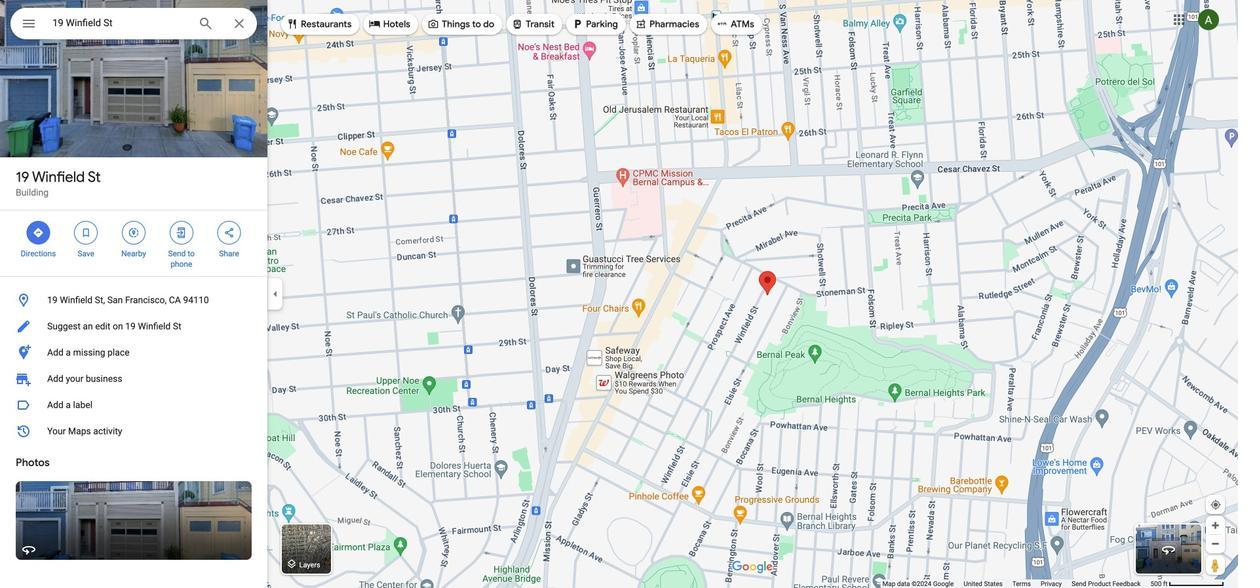 Task type: locate. For each thing, give the bounding box(es) containing it.
street view image
[[1161, 542, 1177, 557]]

19 Winfield St field
[[10, 8, 257, 43]]

None search field
[[10, 8, 257, 43]]

none field inside "19 winfield st" field
[[52, 15, 188, 31]]

show your location image
[[1211, 499, 1222, 511]]

actions for 19 winfield st region
[[0, 211, 268, 276]]

main content
[[0, 0, 268, 588]]

None field
[[52, 15, 188, 31]]



Task type: vqa. For each thing, say whether or not it's contained in the screenshot.
SEARCH BOX inside the google maps element
yes



Task type: describe. For each thing, give the bounding box(es) containing it.
google account: augustus odena  
(augustus@adept.ai) image
[[1199, 9, 1220, 30]]

zoom in image
[[1211, 521, 1221, 531]]

none search field inside google maps 'element'
[[10, 8, 257, 43]]

show street view coverage image
[[1207, 555, 1226, 575]]

collapse side panel image
[[268, 287, 283, 301]]

zoom out image
[[1211, 539, 1221, 549]]

google maps element
[[0, 0, 1239, 588]]



